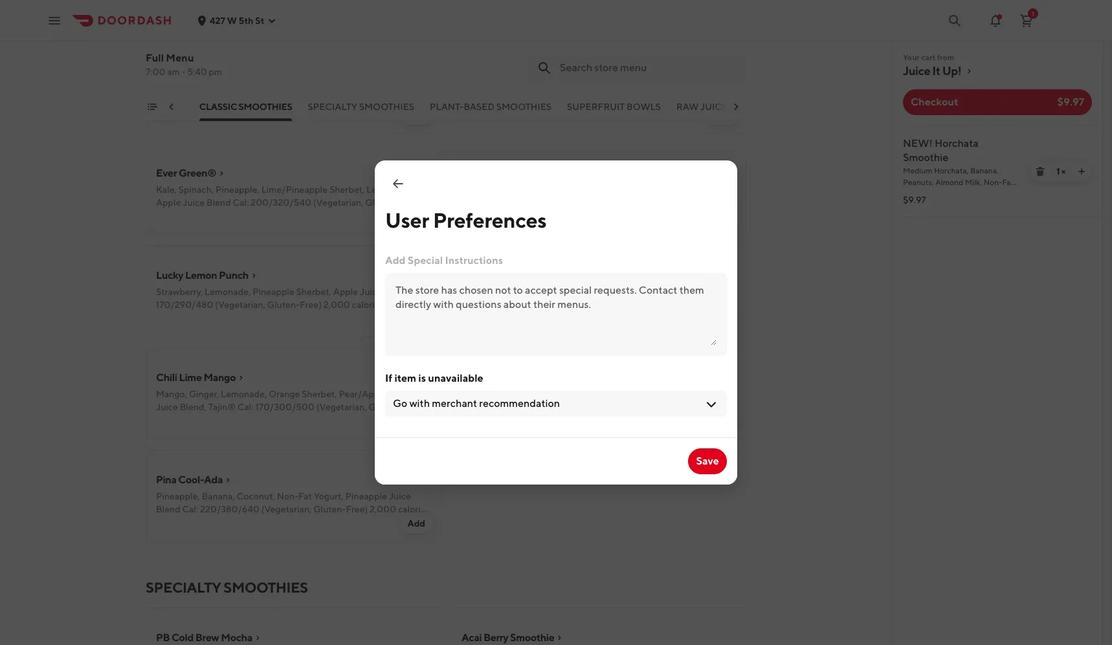 Task type: describe. For each thing, give the bounding box(es) containing it.
cart
[[921, 52, 936, 62]]

pina
[[156, 474, 176, 486]]

your
[[903, 52, 920, 62]]

punch
[[219, 269, 248, 282]]

limited time menu button
[[92, 100, 184, 121]]

non-
[[984, 177, 1002, 187]]

ever
[[156, 167, 177, 179]]

pina cool-ada
[[156, 474, 223, 486]]

chia
[[960, 189, 977, 199]]

your cart from
[[903, 52, 954, 62]]

specialty inside specialty smoothies button
[[308, 102, 357, 112]]

user preferences dialog
[[375, 161, 737, 485]]

add for melon madness
[[713, 314, 731, 324]]

1 ×
[[1056, 166, 1066, 177]]

it
[[932, 64, 940, 78]]

almond
[[935, 177, 964, 187]]

smoothie for berry
[[510, 632, 554, 644]]

lucky lemon punch
[[156, 269, 248, 282]]

0 horizontal spatial banana,
[[930, 189, 959, 199]]

chili lime mango
[[156, 372, 236, 384]]

st
[[255, 15, 264, 26]]

cold
[[171, 632, 194, 644]]

scroll menu navigation right image
[[731, 102, 741, 112]]

preferences
[[433, 208, 547, 232]]

raw juices
[[676, 102, 733, 112]]

5:40
[[187, 67, 207, 77]]

yogurt,
[[903, 189, 929, 199]]

classic
[[199, 102, 237, 112]]

add for chili lime mango
[[407, 416, 425, 427]]

cinnamon,
[[927, 201, 965, 210]]

smoothies inside specialty smoothies button
[[359, 102, 414, 112]]

superfruit bowls
[[567, 102, 661, 112]]

add for pina cool-ada
[[407, 519, 425, 529]]

lime
[[179, 372, 202, 384]]

melon
[[462, 269, 491, 282]]

smoothies inside plant-based smoothies button
[[496, 102, 552, 112]]

based
[[464, 102, 495, 112]]

mango
[[204, 372, 236, 384]]

pm
[[209, 67, 222, 77]]

chili
[[156, 372, 177, 384]]

1 vertical spatial specialty
[[146, 579, 221, 596]]

fat
[[1002, 177, 1014, 187]]

add one to cart image
[[1077, 166, 1087, 177]]

raspberry craze®
[[462, 372, 546, 384]]

berry
[[484, 632, 508, 644]]

lava flow®
[[156, 65, 210, 77]]

427 w 5th st button
[[197, 15, 277, 26]]

add button for pina cool-ada
[[400, 513, 433, 534]]

menu
[[155, 102, 184, 112]]

add button for ever green®
[[400, 207, 433, 227]]

brew
[[195, 632, 219, 644]]

smoothies right classic
[[239, 102, 292, 112]]

california cooler
[[462, 65, 539, 77]]

specialty smoothies button
[[308, 100, 414, 121]]

lucky
[[156, 269, 183, 282]]

medium
[[903, 166, 933, 175]]

classic smoothies
[[199, 102, 292, 112]]

california
[[462, 65, 506, 77]]

notification bell image
[[988, 13, 1003, 28]]

unavailable
[[428, 372, 483, 385]]

pb cold brew mocha
[[156, 632, 252, 644]]

add button for california cooler
[[705, 104, 739, 125]]

new! horchata smoothie medium horchata, banana, peanuts, almond milk, non-fat yogurt, banana, chia seeds, dates, cinnamon, yes
[[903, 137, 1014, 210]]

time
[[131, 102, 153, 112]]

seeds,
[[978, 189, 1002, 199]]

ever green®
[[156, 167, 216, 179]]

yes
[[967, 201, 979, 210]]

427
[[210, 15, 225, 26]]

madness
[[493, 269, 534, 282]]

superfruit
[[567, 102, 625, 112]]

plant-based smoothies
[[430, 102, 552, 112]]

up!
[[942, 64, 962, 78]]

is
[[418, 372, 426, 385]]

if item is unavailable
[[385, 372, 483, 385]]

menu
[[166, 52, 194, 64]]

limited time menu
[[92, 102, 184, 112]]

flow®
[[179, 65, 210, 77]]

raw juices button
[[676, 100, 733, 121]]

item
[[394, 372, 416, 385]]

5th
[[239, 15, 253, 26]]

acai
[[462, 632, 482, 644]]

-
[[182, 67, 185, 77]]



Task type: vqa. For each thing, say whether or not it's contained in the screenshot.
"Berry"
yes



Task type: locate. For each thing, give the bounding box(es) containing it.
peanuts,
[[903, 177, 934, 187]]

1 for 1
[[1032, 9, 1034, 17]]

from
[[937, 52, 954, 62]]

add for lava flow®
[[407, 109, 425, 120]]

smoothie for horchata
[[903, 151, 949, 164]]

limited
[[92, 102, 129, 112]]

add for california cooler
[[713, 109, 731, 120]]

smoothies left plant-
[[359, 102, 414, 112]]

juices
[[700, 102, 733, 112]]

horchata,
[[934, 166, 969, 175]]

1 items, open order cart image
[[1019, 13, 1034, 28]]

smoothies down cooler
[[496, 102, 552, 112]]

juice it up!
[[903, 64, 962, 78]]

save button
[[688, 449, 727, 475]]

add button for melon madness
[[705, 309, 739, 330]]

user
[[385, 208, 429, 232]]

0 vertical spatial specialty
[[308, 102, 357, 112]]

0 horizontal spatial 1
[[1032, 9, 1034, 17]]

plant-based smoothies button
[[430, 100, 552, 121]]

pb
[[156, 632, 170, 644]]

add inside 'user preferences' 'dialog'
[[385, 254, 406, 267]]

smoothie right berry
[[510, 632, 554, 644]]

raspberry
[[462, 372, 508, 384]]

ada
[[204, 474, 223, 486]]

scroll menu navigation left image
[[166, 102, 177, 112]]

1 horizontal spatial $9.97
[[1057, 96, 1084, 108]]

am
[[167, 67, 180, 77]]

raw
[[676, 102, 699, 112]]

1 horizontal spatial 1
[[1056, 166, 1060, 177]]

banana,
[[970, 166, 999, 175], [930, 189, 959, 199]]

cooler
[[508, 65, 539, 77]]

lemon
[[185, 269, 217, 282]]

add button
[[400, 104, 433, 125], [705, 104, 739, 125], [400, 207, 433, 227], [705, 309, 739, 330], [400, 411, 433, 432], [705, 411, 739, 432], [400, 513, 433, 534]]

open menu image
[[47, 13, 62, 28]]

1 for 1 ×
[[1056, 166, 1060, 177]]

1 vertical spatial banana,
[[930, 189, 959, 199]]

1
[[1032, 9, 1034, 17], [1056, 166, 1060, 177]]

1 button
[[1014, 7, 1040, 33]]

1 horizontal spatial specialty
[[308, 102, 357, 112]]

0 vertical spatial 1
[[1032, 9, 1034, 17]]

horchata
[[935, 137, 979, 150]]

banana, up cinnamon,
[[930, 189, 959, 199]]

dates,
[[903, 201, 925, 210]]

acai berry smoothie
[[462, 632, 554, 644]]

full
[[146, 52, 164, 64]]

user preferences
[[385, 208, 547, 232]]

1 horizontal spatial smoothie
[[903, 151, 949, 164]]

specialty
[[308, 102, 357, 112], [146, 579, 221, 596]]

7:00
[[146, 67, 165, 77]]

add for ever green®
[[407, 212, 425, 222]]

checkout
[[911, 96, 958, 108]]

0 vertical spatial banana,
[[970, 166, 999, 175]]

0 vertical spatial smoothie
[[903, 151, 949, 164]]

1 vertical spatial specialty smoothies
[[146, 579, 308, 596]]

0 vertical spatial specialty smoothies
[[308, 102, 414, 112]]

Add Special Instructions text field
[[396, 284, 717, 346]]

instructions
[[445, 254, 503, 267]]

green®
[[179, 167, 216, 179]]

craze®
[[510, 372, 546, 384]]

banana, up "non-"
[[970, 166, 999, 175]]

1 right notification bell image
[[1032, 9, 1034, 17]]

new!
[[903, 137, 933, 150]]

if
[[385, 372, 392, 385]]

1 inside 1 button
[[1032, 9, 1034, 17]]

smoothie up "medium"
[[903, 151, 949, 164]]

juice it up! link
[[903, 63, 1092, 79]]

back image
[[390, 176, 406, 192]]

superfruit bowls button
[[567, 100, 661, 121]]

smoothie
[[903, 151, 949, 164], [510, 632, 554, 644]]

cool-
[[178, 474, 204, 486]]

0 vertical spatial $9.97
[[1057, 96, 1084, 108]]

0 horizontal spatial smoothie
[[510, 632, 554, 644]]

1 vertical spatial $9.97
[[903, 195, 926, 205]]

1 vertical spatial 1
[[1056, 166, 1060, 177]]

1 vertical spatial smoothie
[[510, 632, 554, 644]]

remove item from cart image
[[1035, 166, 1045, 177]]

1 horizontal spatial banana,
[[970, 166, 999, 175]]

lava
[[156, 65, 177, 77]]

w
[[227, 15, 237, 26]]

add
[[407, 109, 425, 120], [713, 109, 731, 120], [407, 212, 425, 222], [385, 254, 406, 267], [713, 314, 731, 324], [407, 416, 425, 427], [713, 416, 731, 427], [407, 519, 425, 529]]

add button for lava flow®
[[400, 104, 433, 125]]

0 horizontal spatial $9.97
[[903, 195, 926, 205]]

0 horizontal spatial specialty
[[146, 579, 221, 596]]

plant-
[[430, 102, 464, 112]]

427 w 5th st
[[210, 15, 264, 26]]

1 left ×
[[1056, 166, 1060, 177]]

Item Search search field
[[560, 61, 736, 75]]

save
[[696, 455, 719, 467]]

specialty smoothies
[[308, 102, 414, 112], [146, 579, 308, 596]]

mocha
[[221, 632, 252, 644]]

smoothies
[[239, 102, 292, 112], [359, 102, 414, 112], [496, 102, 552, 112], [224, 579, 308, 596]]

smoothies up mocha
[[224, 579, 308, 596]]

full menu 7:00 am - 5:40 pm
[[146, 52, 222, 77]]

add special instructions
[[385, 254, 503, 267]]

×
[[1061, 166, 1066, 177]]

melon madness
[[462, 269, 534, 282]]

$9.97
[[1057, 96, 1084, 108], [903, 195, 926, 205]]

smoothie inside new! horchata smoothie medium horchata, banana, peanuts, almond milk, non-fat yogurt, banana, chia seeds, dates, cinnamon, yes
[[903, 151, 949, 164]]

add button for chili lime mango
[[400, 411, 433, 432]]



